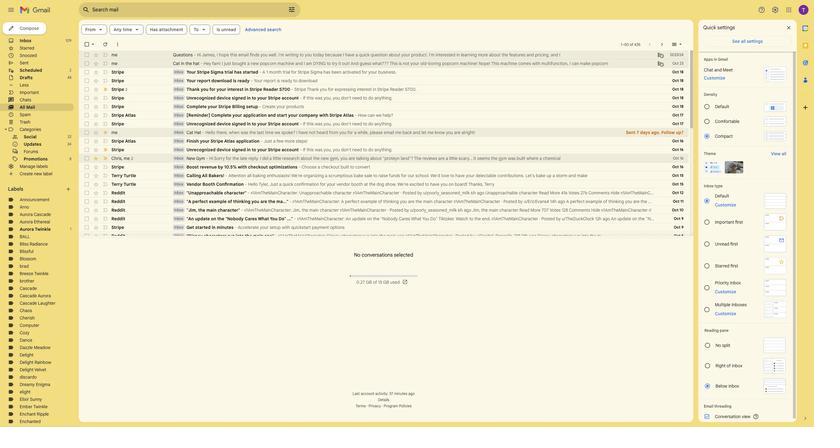 Task type: describe. For each thing, give the bounding box(es) containing it.
2 run from the left
[[364, 233, 370, 239]]

questions
[[173, 52, 193, 58]]

oct 18 for your report is ready to download ‌ ‌ ‌ ‌ ‌ ‌ ‌ ‌ ‌ ‌ ‌ ‌ ‌ ‌ ‌ ‌ ‌ ‌ ‌ ‌ ‌ ‌ ‌ ‌ ‌ ‌ ‌ ‌ ‌ ‌ ‌ ‌ ‌ ‌ ‌ ‌ ‌ ‌ ‌ ‌ ‌ ‌ ‌ ‌ ‌ ‌ ‌ ‌ ‌ ‌ ‌ ‌ ‌ ‌ ‌ ‌ ‌ ‌ ‌ ‌ ‌ ‌ ‌ ‌ ‌ ‌ ‌ ‌ ‌ ‌ ‌ ‌ ‌ ‌ ‌ ‌ ‌ ‌ ‌ ‌ ‌ ‌ ‌ ‌
[[673, 78, 684, 83]]

i right multifunction,
[[570, 61, 571, 66]]

this right hope
[[230, 52, 238, 58]]

and up comes
[[527, 52, 535, 58]]

finish
[[187, 138, 199, 144]]

1 what from the left
[[258, 216, 269, 222]]

1 vertical spatial time
[[265, 130, 274, 135]]

delight for delight link
[[20, 352, 34, 358]]

well.
[[269, 52, 278, 58]]

terms
[[356, 404, 366, 408]]

customize button for default
[[712, 201, 741, 209]]

your down guess
[[369, 69, 378, 75]]

your for your stripe sigma trial has started
[[187, 69, 196, 75]]

oct 15 for attention all baking enthusiasts! we're organizing a scrumptious bake sale to raise funds for our school. we'd love to have your delectable contributions. let's bake up a storm and make
[[673, 173, 684, 178]]

main left one
[[387, 233, 397, 239]]

1 vertical spatial u/poorly_seasoned_milk
[[411, 207, 457, 213]]

support image
[[759, 6, 766, 14]]

main left oct 11
[[649, 199, 658, 204]]

school.
[[416, 173, 430, 178]]

was for oct 17
[[315, 121, 323, 127]]

18 for stripe thank you for expressing interest in stripe reader s700. ‌ ‌ ‌ ‌ ‌ ‌ ‌ ‌ ‌ ‌ ‌ ‌ ‌ ‌ ‌ ‌ ‌ ‌ ‌ ‌ ‌ ‌ ‌ ‌ ‌ ‌ ‌ ‌ ‌ ‌ ‌ ‌ ‌ ‌ ‌ ‌ ‌ ‌ ‌ ‌ ‌ ‌ ‌ ‌ ‌ ‌ ‌ ‌ ‌ ‌ ‌ ‌ ‌ ‌ ‌ ‌ ‌ ‌ ‌ ‌ ‌ ‌ ‌ ‌ ‌ ‌ ‌ ‌ ‌
[[681, 87, 684, 92]]

a left while,
[[354, 130, 357, 135]]

and left am in the top of the page
[[296, 61, 303, 66]]

i right spoke?
[[297, 130, 298, 135]]

3 "nobody from the left
[[647, 216, 664, 222]]

delight for delight velvet
[[20, 367, 34, 372]]

row containing chris
[[79, 154, 689, 163]]

no for no split
[[716, 343, 722, 348]]

1 vertical spatial r/
[[650, 207, 652, 213]]

unrecognized for oct 16
[[187, 147, 216, 153]]

see
[[733, 39, 741, 44]]

17 row from the top
[[79, 189, 689, 197]]

2 9 from the top
[[682, 225, 684, 230]]

1 vertical spatial make
[[578, 173, 588, 178]]

0 vertical spatial cat
[[173, 61, 180, 66]]

2 into from the left
[[371, 233, 378, 239]]

please
[[370, 130, 383, 135]]

compose button
[[2, 22, 46, 35]]

ball link
[[20, 234, 30, 239]]

15 row from the top
[[79, 171, 689, 180]]

a right up
[[553, 173, 556, 178]]

your up "one""
[[260, 225, 269, 230]]

below
[[716, 383, 728, 389]]

cascade aurora
[[20, 293, 51, 299]]

aurora for aurora twinkle
[[20, 226, 34, 232]]

need for oct 18
[[353, 95, 362, 101]]

2 download from the left
[[299, 78, 318, 83]]

and up multifunction,
[[551, 52, 559, 58]]

i up multifunction,
[[560, 52, 561, 58]]

refresh image
[[102, 41, 108, 47]]

trash
[[20, 119, 30, 125]]

5 row from the top
[[79, 85, 689, 94]]

0 horizontal spatial complete
[[187, 104, 207, 109]]

oct 8
[[675, 234, 684, 238]]

important link
[[20, 90, 39, 95]]

customize for priority inbox
[[716, 289, 737, 294]]

main up end.
[[489, 207, 499, 213]]

expressing
[[335, 87, 356, 92]]

scheduled link
[[20, 67, 42, 73]]

unrecognized for oct 18
[[187, 95, 216, 101]]

terry for vendor booth confirmation
[[112, 181, 123, 187]]

inbox vendor booth confirmation - hello tyler, just a quick confirmation for your vendor booth at the dog show. we're excited to have you on board! thanks, terry
[[174, 181, 495, 187]]

1 horizontal spatial 6h
[[471, 190, 476, 196]]

from
[[85, 27, 96, 32]]

ago inside last account activity: 37 minutes ago details terms · privacy · program policies
[[409, 391, 415, 396]]

about up nope!
[[490, 52, 501, 58]]

3 into from the left
[[582, 233, 589, 239]]

unrecognized for oct 17
[[187, 121, 216, 127]]

oct inside inbox "an update on the "nobody cares what you do" ..." - r/iamthemaincharacter: an update on the "nobody cares what you do" tiktoker. watch to the end. r/iamthemaincharacter · posted by u/theduckclock 12h ago an update on the "nobody cares oct 9
[[675, 216, 681, 221]]

2 horizontal spatial read
[[680, 199, 689, 204]]

by down inbox "unapproachable character" - r/iamthemaincharacter: unapproachable character r/iamthemaincharacter · posted by u/poorly_seasoned_milk 6h ago unapproachable character read more 416 votes 276 comments hide r/iamthemaincharacter r/ at the top of page
[[405, 207, 409, 213]]

aurora for aurora ethereal
[[20, 219, 33, 225]]

19 row from the top
[[79, 206, 689, 214]]

2 inside stripe 2
[[125, 87, 127, 92]]

character up options
[[320, 207, 339, 213]]

16 row from the top
[[79, 180, 689, 189]]

1 vertical spatial application
[[236, 138, 260, 144]]

1 you from the left
[[270, 216, 278, 222]]

2 inside labels navigation
[[70, 68, 71, 72]]

oct 18 for if this was you, you don't need to do anything. ‌ ‌ ‌ ‌ ‌ ‌ ‌ ‌ ‌ ‌ ‌ ‌ ‌ ‌ ‌ ‌ ‌ ‌ ‌ ‌ ‌ ‌ ‌ ‌ ‌ ‌ ‌ ‌ ‌ ‌ ‌ ‌ ‌ ‌ ‌ ‌ ‌ ‌ ‌ ‌ ‌ ‌ ‌ ‌ ‌ ‌ ‌ ‌ ‌ ‌ ‌ ‌ ‌ ‌ ‌ ‌ ‌ ‌ ‌ ‌ ‌ ‌ ‌ ‌ ‌ ‌ ‌ ‌ ‌ ‌ ‌ ‌ ‌ ‌ ‌
[[673, 96, 684, 100]]

1 characters from the left
[[204, 233, 227, 239]]

your for your report download is ready
[[187, 78, 196, 83]]

0 horizontal spatial hi
[[197, 52, 201, 58]]

2 horizontal spatial more
[[691, 199, 701, 204]]

posted down watch
[[456, 233, 470, 239]]

do for oct 18
[[369, 95, 374, 101]]

1 this from the left
[[390, 61, 398, 66]]

with down ..."
[[282, 225, 290, 230]]

1 vertical spatial hi
[[209, 156, 213, 161]]

inbox inside inbox finish your stripe atlas application - just a few more steps! ‌ ‌ ‌ ‌ ‌ ‌ ‌ ‌ ‌ ‌ ‌ ‌ ‌ ‌ ‌ ‌ ‌ ‌ ‌ ‌ ‌ ‌ ‌ ‌ ‌ ‌ ‌ ‌ ‌ ‌ ‌ ‌ ‌ ‌ ‌ ‌ ‌ ‌ ‌ ‌ ‌ ‌ ‌ ‌ ‌ ‌ ‌ ‌ ‌ ‌ ‌ ‌ ‌ ‌ ‌ ‌ ‌ ‌ ‌ ‌ ‌ ‌ ‌ ‌ ‌ ‌ ‌ ‌ ‌ ‌ ‌ ‌ ‌ ‌ ‌ ‌ ‌ ‌ ‌ ‌ ‌ ‌ ‌ ‌ ‌ ‌ ‌ ‌ ‌
[[174, 139, 184, 143]]

9 row from the top
[[79, 120, 689, 128]]

aurora twinkle link
[[20, 226, 51, 232]]

delight for delight rainbow
[[20, 360, 34, 365]]

we'd
[[431, 173, 441, 178]]

0 horizontal spatial setup
[[246, 104, 258, 109]]

i up out! at the left top
[[343, 52, 344, 58]]

for down guess
[[362, 69, 368, 75]]

posted down excited at the top right
[[403, 190, 417, 196]]

view all button
[[768, 150, 791, 157]]

1 trial from the left
[[225, 69, 233, 75]]

posted up '"disney characters run into the main one" - r/iamthemaincharacter: disney characters run into the main one r/iamthemaincharacter · posted by u/capital_pangolin_718 21h ago disney characters run into the m'
[[390, 207, 404, 213]]

don't for oct 17
[[341, 121, 351, 127]]

twinkle for aurora twinkle
[[35, 226, 51, 232]]

snoozed link
[[20, 53, 37, 58]]

1 for 1
[[70, 227, 71, 231]]

search
[[267, 27, 282, 32]]

1 little from the left
[[273, 156, 281, 161]]

anything. for oct 17
[[375, 121, 393, 127]]

20 row from the top
[[79, 214, 689, 223]]

reviews
[[423, 156, 438, 161]]

oct 18 for stripe thank you for expressing interest in stripe reader s700. ‌ ‌ ‌ ‌ ‌ ‌ ‌ ‌ ‌ ‌ ‌ ‌ ‌ ‌ ‌ ‌ ‌ ‌ ‌ ‌ ‌ ‌ ‌ ‌ ‌ ‌ ‌ ‌ ‌ ‌ ‌ ‌ ‌ ‌ ‌ ‌ ‌ ‌ ‌ ‌ ‌ ‌ ‌ ‌ ‌ ‌ ‌ ‌ ‌ ‌ ‌ ‌ ‌ ‌ ‌ ‌ ‌ ‌ ‌ ‌ ‌ ‌ ‌ ‌ ‌ ‌ ‌ ‌ ‌
[[673, 87, 684, 92]]

0 vertical spatial email
[[239, 52, 249, 58]]

for left expressing
[[328, 87, 334, 92]]

0 vertical spatial character"
[[224, 190, 247, 196]]

have down we'd
[[431, 181, 440, 187]]

1 default from the top
[[716, 104, 730, 109]]

inbox type element
[[705, 184, 787, 188]]

0 vertical spatial more
[[478, 52, 488, 58]]

1 jim, from the left
[[293, 207, 301, 213]]

1 vertical spatial we're
[[398, 181, 409, 187]]

3 perfect from the left
[[571, 199, 585, 204]]

0 horizontal spatial votes
[[550, 207, 561, 213]]

character down vendor
[[333, 190, 352, 196]]

0 horizontal spatial quick
[[283, 181, 293, 187]]

2 this from the left
[[492, 61, 500, 66]]

0.27
[[357, 279, 365, 285]]

1 horizontal spatial cat
[[187, 130, 194, 135]]

hope
[[219, 52, 229, 58]]

0 vertical spatial make
[[581, 61, 591, 66]]

r/iamthemaincharacter: down quickstart
[[279, 233, 326, 239]]

1 thank from the left
[[187, 87, 200, 92]]

2 jim, from the left
[[473, 207, 481, 213]]

chats link
[[20, 97, 31, 103]]

i left did
[[260, 156, 261, 161]]

8 row from the top
[[79, 111, 689, 120]]

1 an from the left
[[346, 216, 351, 222]]

1 machine from the left
[[278, 61, 295, 66]]

inbox unrecognized device signed in to your stripe account - if this was you, you don't need to do anything. ‌ ‌ ‌ ‌ ‌ ‌ ‌ ‌ ‌ ‌ ‌ ‌ ‌ ‌ ‌ ‌ ‌ ‌ ‌ ‌ ‌ ‌ ‌ ‌ ‌ ‌ ‌ ‌ ‌ ‌ ‌ ‌ ‌ ‌ ‌ ‌ ‌ ‌ ‌ ‌ ‌ ‌ ‌ ‌ ‌ ‌ ‌ ‌ ‌ ‌ ‌ ‌ ‌ ‌ ‌ ‌ ‌ ‌ ‌ ‌ ‌ ‌ ‌ ‌ ‌ ‌ ‌ ‌ ‌ ‌ ‌ ‌ ‌ ‌ ‌ for oct 16
[[174, 147, 476, 153]]

"unapproachable
[[187, 190, 223, 196]]

character up oct 10 in the top right of the page
[[659, 199, 678, 204]]

apps
[[705, 57, 714, 62]]

multifunction,
[[542, 61, 569, 66]]

ago right 12h
[[603, 216, 611, 222]]

character up "u/capital_pangolin_718"
[[500, 207, 519, 213]]

a down enthusiasts!
[[279, 181, 282, 187]]

inbox inside 'inbox calling all bakers! - attention all baking enthusiasts! we're organizing a scrumptious bake sale to raise funds for our school. we'd love to have your delectable contributions. let's bake up a storm and make'
[[174, 173, 184, 178]]

and right storm
[[569, 173, 576, 178]]

2 vertical spatial read
[[520, 207, 530, 213]]

1 update from the left
[[195, 216, 210, 222]]

inbox inside inbox "unapproachable character" - r/iamthemaincharacter: unapproachable character r/iamthemaincharacter · posted by u/poorly_seasoned_milk 6h ago unapproachable character read more 416 votes 276 comments hide r/iamthemaincharacter r/
[[174, 190, 184, 195]]

1 i'm from the left
[[279, 52, 284, 58]]

,
[[122, 155, 123, 161]]

categories
[[20, 127, 41, 132]]

label
[[43, 171, 52, 177]]

aurora ethereal link
[[20, 219, 50, 225]]

0 horizontal spatial started
[[195, 225, 211, 230]]

don't for oct 16
[[341, 147, 351, 153]]

0 horizontal spatial settings
[[718, 25, 736, 31]]

2 you from the left
[[423, 216, 430, 222]]

0 vertical spatial comments
[[589, 190, 610, 196]]

4 row from the top
[[79, 76, 689, 85]]

unread
[[222, 27, 236, 32]]

was right 'when'
[[241, 130, 249, 135]]

is
[[217, 27, 220, 32]]

forums
[[24, 149, 38, 154]]

reddit for "disney characters run into the main one" - r/iamthemaincharacter: disney characters run into the main one r/iamthemaincharacter · posted by u/capital_pangolin_718 21h ago disney characters run into the m
[[112, 233, 125, 239]]

1 horizontal spatial email
[[384, 130, 395, 135]]

for up inbox your report download is ready - your report is ready to download ‌ ‌ ‌ ‌ ‌ ‌ ‌ ‌ ‌ ‌ ‌ ‌ ‌ ‌ ‌ ‌ ‌ ‌ ‌ ‌ ‌ ‌ ‌ ‌ ‌ ‌ ‌ ‌ ‌ ‌ ‌ ‌ ‌ ‌ ‌ ‌ ‌ ‌ ‌ ‌ ‌ ‌ ‌ ‌ ‌ ‌ ‌ ‌ ‌ ‌ ‌ ‌ ‌ ‌ ‌ ‌ ‌ ‌ ‌ ‌ ‌ ‌ ‌ ‌ ‌ ‌ ‌ ‌ ‌ ‌ ‌ ‌ ‌ ‌ ‌ ‌ ‌ ‌ ‌ ‌ ‌ ‌ ‌ ‌
[[291, 69, 297, 75]]

enchant ripple link
[[20, 411, 49, 417]]

50
[[625, 42, 630, 47]]

priority
[[716, 280, 730, 285]]

oct 12
[[673, 190, 684, 195]]

3 update from the left
[[618, 216, 632, 222]]

m
[[598, 233, 602, 239]]

email
[[705, 404, 714, 409]]

create inside no conversations selected main content
[[263, 104, 276, 109]]

atlas down 'when'
[[224, 138, 235, 144]]

2 example from the left
[[361, 199, 377, 204]]

18 row from the top
[[79, 197, 701, 206]]

2 bake from the left
[[536, 173, 546, 178]]

9 inside inbox "an update on the "nobody cares what you do" ..." - r/iamthemaincharacter: an update on the "nobody cares what you do" tiktoker. watch to the end. r/iamthemaincharacter · posted by u/theduckclock 12h ago an update on the "nobody cares oct 9
[[682, 216, 684, 221]]

2 popcorn from the left
[[443, 61, 459, 66]]

been
[[332, 69, 342, 75]]

1 horizontal spatial complete
[[211, 112, 232, 118]]

follow
[[662, 130, 676, 135]]

all mail link
[[20, 104, 35, 110]]

ago.
[[652, 130, 661, 135]]

your left old-
[[411, 61, 420, 66]]

about right talking at the left top of page
[[371, 156, 382, 161]]

a up inbox vendor booth confirmation - hello tyler, just a quick confirmation for your vendor booth at the dog show. we're excited to have you on board! thanks, terry
[[325, 173, 328, 178]]

james,
[[202, 52, 216, 58]]

options
[[330, 225, 345, 230]]

less button
[[0, 81, 74, 89]]

0 vertical spatial inbox
[[733, 363, 743, 368]]

1 example from the left
[[209, 199, 227, 204]]

2 ready from the left
[[281, 78, 292, 83]]

important first
[[716, 219, 744, 225]]

with down late
[[238, 164, 247, 170]]

program
[[384, 404, 398, 408]]

2 update from the left
[[352, 216, 366, 222]]

oct 16 for if this was you, you don't need to do anything. ‌ ‌ ‌ ‌ ‌ ‌ ‌ ‌ ‌ ‌ ‌ ‌ ‌ ‌ ‌ ‌ ‌ ‌ ‌ ‌ ‌ ‌ ‌ ‌ ‌ ‌ ‌ ‌ ‌ ‌ ‌ ‌ ‌ ‌ ‌ ‌ ‌ ‌ ‌ ‌ ‌ ‌ ‌ ‌ ‌ ‌ ‌ ‌ ‌ ‌ ‌ ‌ ‌ ‌ ‌ ‌ ‌ ‌ ‌ ‌ ‌ ‌ ‌ ‌ ‌ ‌ ‌ ‌ ‌ ‌ ‌ ‌ ‌ ‌ ‌
[[673, 147, 684, 152]]

109
[[66, 38, 71, 43]]

10 row from the top
[[79, 128, 689, 137]]

1 "nobody from the left
[[226, 216, 244, 222]]

· up inbox "jim, the main character" - r/iamthemaincharacter: jim, the main character r/iamthemaincharacter · posted by u/poorly_seasoned_milk 6h ago jim, the main character read more 707 votes 128 comments hide r/iamthemaincharacter r/
[[401, 190, 402, 196]]

stripe atlas for [reminder]
[[112, 112, 136, 118]]

a left few
[[273, 138, 276, 144]]

15 for attention all baking enthusiasts! we're organizing a scrumptious bake sale to raise funds for our school. we'd love to have your delectable contributions. let's bake up a storm and make
[[680, 173, 684, 178]]

0 horizontal spatial 6h
[[458, 207, 463, 213]]

cascade for cascade link
[[20, 286, 37, 291]]

manage labels create new label
[[20, 164, 52, 177]]

1 thinking from the left
[[233, 199, 251, 204]]

dog
[[377, 181, 385, 187]]

inbox inside inbox [reminder] complete your application and start your company with stripe atlas - how can we help? ‌ ‌ ‌ ‌ ‌ ‌ ‌ ‌ ‌ ‌ ‌ ‌ ‌ ‌ ‌ ‌ ‌ ‌ ‌ ‌ ‌ ‌ ‌ ‌ ‌ ‌ ‌ ‌ ‌ ‌ ‌ ‌ ‌ ‌ ‌ ‌ ‌ ‌ ‌ ‌ ‌ ‌ ‌ ‌ ‌ ‌ ‌ ‌ ‌ ‌ ‌ ‌ ‌ ‌ ‌ ‌ ‌ ‌ ‌ ‌ ‌ ‌ ‌ ‌ ‌ ‌ ‌ ‌ ‌ ‌ ‌ ‌ ‌ ‌ ‌ ‌ ‌ ‌ ‌ ‌ ‌ ‌ ‌ ‌ ‌ ‌ ‌ ‌ ‌ ‌ ‌ ‌
[[174, 113, 184, 117]]

first for unread first
[[731, 241, 739, 247]]

for left our
[[402, 173, 407, 178]]

have up board!
[[456, 173, 465, 178]]

oct 16 for hi sorry for the late reply. i did a little research about the new gym, you are talking about "proteyn land"? the reviews are a little scary... it seems the gym was built where a chemical
[[674, 156, 684, 161]]

1 checkout from the left
[[248, 164, 268, 170]]

reddit for inbox "jim, the main character" - r/iamthemaincharacter: jim, the main character r/iamthemaincharacter · posted by u/poorly_seasoned_milk 6h ago jim, the main character read more 707 votes 128 comments hide r/iamthemaincharacter r/
[[112, 207, 125, 213]]

labels navigation
[[0, 20, 79, 427]]

37
[[390, 391, 394, 396]]

let's
[[526, 173, 535, 178]]

and left start
[[268, 112, 276, 118]]

while,
[[358, 130, 369, 135]]

0 vertical spatial application
[[243, 112, 267, 118]]

baking
[[253, 173, 266, 178]]

u/capital_pangolin_718
[[476, 233, 521, 239]]

machine!
[[460, 61, 478, 66]]

1 horizontal spatial we
[[376, 112, 382, 118]]

with right company
[[320, 112, 329, 118]]

customize button for multiple inboxes
[[712, 310, 741, 317]]

there,
[[217, 130, 228, 135]]

22 row from the top
[[79, 232, 689, 240]]

1 50 of 435
[[621, 42, 641, 47]]

do for oct 16
[[369, 147, 374, 153]]

device for oct 18
[[217, 95, 231, 101]]

your down products
[[288, 112, 298, 118]]

first for important first
[[736, 219, 744, 225]]

r/iamthemaincharacter: up payment
[[297, 216, 345, 222]]

16 for hi sorry for the late reply. i did a little research about the new gym, you are talking about "proteyn land"? the reviews are a little scary... it seems the gym was built where a chemical
[[681, 156, 684, 161]]

1 horizontal spatial new
[[251, 61, 259, 66]]

2 horizontal spatial a
[[567, 199, 570, 204]]

a right did
[[270, 156, 272, 161]]

choose
[[302, 164, 317, 170]]

1 horizontal spatial a
[[341, 199, 344, 204]]

1 cares from the left
[[245, 216, 257, 222]]

priority inbox
[[716, 280, 742, 285]]

· down the "tiktoker."
[[454, 233, 455, 239]]

main up payment
[[310, 207, 319, 213]]

"disney characters run into the main one" - r/iamthemaincharacter: disney characters run into the main one r/iamthemaincharacter · posted by u/capital_pangolin_718 21h ago disney characters run into the m
[[187, 233, 602, 239]]

2 checkout from the left
[[322, 164, 340, 170]]

less
[[20, 82, 29, 88]]

older image
[[660, 41, 666, 47]]

ago up watch
[[464, 207, 472, 213]]

just for tyler,
[[270, 181, 278, 187]]

18 for if this was you, you don't need to do anything. ‌ ‌ ‌ ‌ ‌ ‌ ‌ ‌ ‌ ‌ ‌ ‌ ‌ ‌ ‌ ‌ ‌ ‌ ‌ ‌ ‌ ‌ ‌ ‌ ‌ ‌ ‌ ‌ ‌ ‌ ‌ ‌ ‌ ‌ ‌ ‌ ‌ ‌ ‌ ‌ ‌ ‌ ‌ ‌ ‌ ‌ ‌ ‌ ‌ ‌ ‌ ‌ ‌ ‌ ‌ ‌ ‌ ‌ ‌ ‌ ‌ ‌ ‌ ‌ ‌ ‌ ‌ ‌ ‌ ‌ ‌ ‌ ‌ ‌ ‌
[[681, 96, 684, 100]]

2 gb from the left
[[384, 279, 389, 285]]

inbox boost revenue by 10.5% with checkout optimizations - choose a checkout built to convert ﻿ ﻿ ﻿ ﻿ ﻿ ﻿ ﻿ ﻿ ﻿ ﻿ ﻿ ﻿ ﻿ ﻿ ﻿ ﻿ ﻿ ﻿ ﻿ ﻿ ﻿ ﻿ ﻿ ﻿ ﻿ ﻿ ﻿ ﻿ ﻿ ﻿ ﻿ ﻿ ﻿ ﻿ ﻿ ﻿ ﻿ ﻿ ﻿ ﻿ ﻿ ﻿ ﻿ ﻿ ﻿ ﻿ ﻿ ﻿ ﻿ ﻿ ﻿ ﻿ ﻿ ﻿ ﻿ ﻿ ﻿ ﻿ ﻿ ﻿ ﻿ ﻿ ﻿ ﻿ ﻿ ﻿ ﻿ ﻿ ﻿ ﻿ ﻿ ﻿ ﻿ ﻿ ﻿ ﻿ ﻿ ﻿ ﻿ ﻿ ﻿ ﻿ ﻿
[[174, 164, 462, 170]]

2 default from the top
[[716, 193, 730, 199]]

inbox complete your stripe billing setup - create your products ‌ ‌ ‌ ‌ ‌ ‌ ‌ ‌ ‌ ‌ ‌ ‌ ‌ ‌ ‌ ‌ ‌ ‌ ‌ ‌ ‌ ‌ ‌ ‌ ‌ ‌ ‌ ‌ ‌ ‌ ‌ ‌ ‌ ‌ ‌ ‌ ‌ ‌ ‌ ‌ ‌ ‌ ‌ ‌ ‌ ‌ ‌ ‌ ‌ ‌ ‌ ‌ ‌ ‌ ‌ ‌ ‌ ‌ ‌ ‌ ‌ ‌ ‌ ‌ ‌ ‌ ‌ ‌ ‌ ‌ ‌ ‌ ‌ ‌ ‌ ‌ ‌ ‌ ‌ ‌ ‌ ‌ ‌ ‌ ‌ ‌ ‌ ‌ ‌ ‌
[[174, 104, 404, 109]]

1 disney from the left
[[327, 233, 340, 239]]

15 for hello tyler, just a quick confirmation for your vendor booth at the dog show. we're excited to have you on board! thanks, terry
[[680, 182, 684, 186]]

i left am in the top of the page
[[304, 61, 305, 66]]

1 horizontal spatial can
[[572, 61, 580, 66]]

sent for sent 7 days ago. follow up?
[[627, 130, 636, 135]]

your up did
[[258, 147, 267, 153]]

10
[[680, 208, 684, 212]]

customize button for priority inbox
[[712, 288, 741, 295]]

email threading element
[[705, 404, 787, 409]]

2 machine from the left
[[501, 61, 518, 66]]

enchant ripple
[[20, 411, 49, 417]]

2 i'm from the left
[[429, 52, 435, 58]]

0 horizontal spatial hide
[[592, 207, 601, 213]]

atlas up chris , me 2
[[125, 138, 136, 144]]

account inside last account activity: 37 minutes ago details terms · privacy · program policies
[[361, 391, 375, 396]]

1 vertical spatial built
[[341, 164, 350, 170]]

0 vertical spatial hide
[[611, 190, 620, 196]]

turtle for vendor
[[124, 181, 136, 187]]

character up the "tiktoker."
[[434, 199, 453, 204]]

all inside no conversations selected main content
[[247, 173, 252, 178]]

inbox inside inbox complete your stripe billing setup - create your products ‌ ‌ ‌ ‌ ‌ ‌ ‌ ‌ ‌ ‌ ‌ ‌ ‌ ‌ ‌ ‌ ‌ ‌ ‌ ‌ ‌ ‌ ‌ ‌ ‌ ‌ ‌ ‌ ‌ ‌ ‌ ‌ ‌ ‌ ‌ ‌ ‌ ‌ ‌ ‌ ‌ ‌ ‌ ‌ ‌ ‌ ‌ ‌ ‌ ‌ ‌ ‌ ‌ ‌ ‌ ‌ ‌ ‌ ‌ ‌ ‌ ‌ ‌ ‌ ‌ ‌ ‌ ‌ ‌ ‌ ‌ ‌ ‌ ‌ ‌ ‌ ‌ ‌ ‌ ‌ ‌ ‌ ‌ ‌ ‌ ‌ ‌ ‌ ‌ ‌
[[174, 104, 184, 109]]

atlas down stripe 2
[[125, 112, 136, 118]]

quick
[[704, 25, 717, 31]]

0 horizontal spatial we're
[[292, 173, 303, 178]]

0 horizontal spatial is
[[233, 78, 237, 83]]

1 vertical spatial new
[[321, 156, 329, 161]]

i left the 'just'
[[222, 61, 223, 66]]

1 vertical spatial not
[[309, 130, 316, 135]]

posted down 707
[[542, 216, 556, 222]]

enthusiasts!
[[267, 173, 291, 178]]

1 horizontal spatial setup
[[270, 225, 281, 230]]

2 disney from the left
[[538, 233, 551, 239]]

2 vertical spatial more
[[531, 207, 541, 213]]

18 for your report is ready to download ‌ ‌ ‌ ‌ ‌ ‌ ‌ ‌ ‌ ‌ ‌ ‌ ‌ ‌ ‌ ‌ ‌ ‌ ‌ ‌ ‌ ‌ ‌ ‌ ‌ ‌ ‌ ‌ ‌ ‌ ‌ ‌ ‌ ‌ ‌ ‌ ‌ ‌ ‌ ‌ ‌ ‌ ‌ ‌ ‌ ‌ ‌ ‌ ‌ ‌ ‌ ‌ ‌ ‌ ‌ ‌ ‌ ‌ ‌ ‌ ‌ ‌ ‌ ‌ ‌ ‌ ‌ ‌ ‌ ‌ ‌ ‌ ‌ ‌ ‌ ‌ ‌ ‌ ‌ ‌ ‌ ‌ ‌ ‌
[[681, 78, 684, 83]]

0 vertical spatial more
[[551, 190, 561, 196]]

announcement link
[[20, 197, 50, 202]]

cascade up ethereal
[[34, 212, 51, 217]]

starred for the starred "link"
[[20, 45, 34, 51]]

labels heading
[[8, 186, 65, 192]]

any time
[[114, 27, 132, 32]]

12 row from the top
[[79, 145, 689, 154]]

3 cares from the left
[[665, 216, 676, 222]]

bliss radiance
[[20, 241, 48, 247]]

"a
[[187, 199, 191, 204]]

your left vendor
[[327, 181, 336, 187]]

ago right 14h
[[558, 199, 566, 204]]

2 thank from the left
[[307, 87, 319, 92]]

oct 11
[[674, 199, 684, 204]]

have up steps!
[[299, 130, 308, 135]]

r/iamthemaincharacter: up "ma...""
[[251, 190, 299, 196]]

"jim,
[[187, 207, 197, 213]]

oct 18 for a 1 month trial for stripe sigma has been activated for your business. ‌ ‌ ‌ ‌ ‌ ‌ ‌ ‌ ‌ ‌ ‌ ‌ ‌ ‌ ‌ ‌ ‌ ‌ ‌ ‌ ‌ ‌ ‌ ‌ ‌ ‌ ‌ ‌ ‌ ‌ ‌ ‌ ‌ ‌ ‌ ‌ ‌ ‌ ‌ ‌ ‌ ‌ ‌ ‌ ‌ ‌ ‌ ‌ ‌ ‌ ‌ ‌ ‌ ‌ ‌ ‌ ‌ ‌ ‌ ‌ ‌ ‌ ‌ ‌ ‌
[[673, 70, 684, 74]]

late
[[240, 156, 248, 161]]

1 horizontal spatial built
[[517, 156, 526, 161]]

about up choose
[[301, 156, 312, 161]]

you, for oct 16
[[324, 147, 332, 153]]

twinkle for ember twinkle
[[33, 404, 48, 409]]

stripe atlas for finish
[[112, 138, 136, 144]]

was right 'gym' in the right of the page
[[509, 156, 516, 161]]

minutes for 37
[[395, 391, 408, 396]]

1 unapproachable from the left
[[300, 190, 332, 196]]

1 horizontal spatial is
[[277, 78, 280, 83]]

2 unapproachable from the left
[[486, 190, 518, 196]]

computer link
[[20, 323, 39, 328]]

inbox finish your stripe atlas application - just a few more steps! ‌ ‌ ‌ ‌ ‌ ‌ ‌ ‌ ‌ ‌ ‌ ‌ ‌ ‌ ‌ ‌ ‌ ‌ ‌ ‌ ‌ ‌ ‌ ‌ ‌ ‌ ‌ ‌ ‌ ‌ ‌ ‌ ‌ ‌ ‌ ‌ ‌ ‌ ‌ ‌ ‌ ‌ ‌ ‌ ‌ ‌ ‌ ‌ ‌ ‌ ‌ ‌ ‌ ‌ ‌ ‌ ‌ ‌ ‌ ‌ ‌ ‌ ‌ ‌ ‌ ‌ ‌ ‌ ‌ ‌ ‌ ‌ ‌ ‌ ‌ ‌ ‌ ‌ ‌ ‌ ‌ ‌ ‌ ‌ ‌ ‌ ‌ ‌ ‌
[[174, 138, 406, 144]]

11 row from the top
[[79, 137, 689, 145]]

0 vertical spatial u/poorly_seasoned_milk
[[424, 190, 470, 196]]

activated
[[343, 69, 361, 75]]

1 horizontal spatial hello
[[248, 181, 258, 187]]

14 row from the top
[[79, 163, 689, 171]]

2 perfect from the left
[[345, 199, 360, 204]]

· right "terms" link
[[367, 404, 368, 408]]

your up last at the top left of page
[[258, 121, 267, 127]]

1 popcorn from the left
[[260, 61, 277, 66]]

for up 10.5%
[[226, 156, 232, 161]]

1 into from the left
[[236, 233, 244, 239]]

about up cat in the hat - hey fam! i just bought a new popcorn machine and i am dying to try it out! and guess what??? this is not your old-boring popcorn machine! nope! this machine comes with multifunction, i can make popcorn on the top
[[389, 52, 401, 58]]

0 vertical spatial started
[[243, 69, 258, 75]]

1 interest from the left
[[227, 87, 244, 92]]

3 characters from the left
[[552, 233, 573, 239]]

your up the thanks,
[[466, 173, 475, 178]]

0 horizontal spatial a
[[263, 69, 265, 75]]

1 vertical spatial comments
[[570, 207, 591, 213]]

cascade for cascade laughter
[[20, 300, 37, 306]]

0 horizontal spatial hello
[[206, 130, 216, 135]]

your up inbox complete your stripe billing setup - create your products ‌ ‌ ‌ ‌ ‌ ‌ ‌ ‌ ‌ ‌ ‌ ‌ ‌ ‌ ‌ ‌ ‌ ‌ ‌ ‌ ‌ ‌ ‌ ‌ ‌ ‌ ‌ ‌ ‌ ‌ ‌ ‌ ‌ ‌ ‌ ‌ ‌ ‌ ‌ ‌ ‌ ‌ ‌ ‌ ‌ ‌ ‌ ‌ ‌ ‌ ‌ ‌ ‌ ‌ ‌ ‌ ‌ ‌ ‌ ‌ ‌ ‌ ‌ ‌ ‌ ‌ ‌ ‌ ‌ ‌ ‌ ‌ ‌ ‌ ‌ ‌ ‌ ‌ ‌ ‌ ‌ ‌ ‌ ‌ ‌ ‌ ‌ ‌ ‌ ‌
[[258, 95, 267, 101]]

0 vertical spatial votes
[[569, 190, 580, 196]]

important for important link
[[20, 90, 39, 95]]

aurora for aurora cascade
[[20, 212, 33, 217]]

for down organizing
[[320, 181, 326, 187]]

first for starred first
[[731, 263, 739, 268]]

2 sigma from the left
[[311, 69, 323, 75]]

3 run from the left
[[574, 233, 581, 239]]

character up u/ericevans4
[[519, 190, 538, 196]]

your left product.
[[402, 52, 410, 58]]

questions - hi james, i hope this email finds you well. i'm writing to you today because i have a quick question about your product. i'm interested in learning more about the features and pricing, and i
[[173, 52, 561, 58]]

ago down the thanks,
[[477, 190, 485, 196]]

by down sorry
[[218, 164, 223, 170]]

1 horizontal spatial not
[[403, 61, 410, 66]]

by down 14h
[[557, 216, 561, 222]]

2 characters from the left
[[341, 233, 362, 239]]

2 an from the left
[[612, 216, 617, 222]]

your down 'hat'
[[200, 138, 210, 144]]

aurora cascade
[[20, 212, 51, 217]]

2 row from the top
[[79, 59, 689, 68]]

1 horizontal spatial read
[[540, 190, 549, 196]]

atlas left how
[[343, 112, 354, 118]]

2 little from the left
[[450, 156, 458, 161]]

2 reader from the left
[[390, 87, 404, 92]]

2 interest from the left
[[357, 87, 372, 92]]

a right where
[[540, 156, 542, 161]]

1 row from the top
[[79, 51, 689, 59]]

18 for create your products ‌ ‌ ‌ ‌ ‌ ‌ ‌ ‌ ‌ ‌ ‌ ‌ ‌ ‌ ‌ ‌ ‌ ‌ ‌ ‌ ‌ ‌ ‌ ‌ ‌ ‌ ‌ ‌ ‌ ‌ ‌ ‌ ‌ ‌ ‌ ‌ ‌ ‌ ‌ ‌ ‌ ‌ ‌ ‌ ‌ ‌ ‌ ‌ ‌ ‌ ‌ ‌ ‌ ‌ ‌ ‌ ‌ ‌ ‌ ‌ ‌ ‌ ‌ ‌ ‌ ‌ ‌ ‌ ‌ ‌ ‌ ‌ ‌ ‌ ‌ ‌ ‌ ‌ ‌ ‌ ‌ ‌ ‌ ‌ ‌ ‌ ‌ ‌ ‌ ‌
[[681, 104, 684, 109]]

program policies link
[[384, 404, 412, 408]]

ember
[[20, 404, 32, 409]]

posted down contributions.
[[504, 199, 518, 204]]

inbox inside inbox vendor booth confirmation - hello tyler, just a quick confirmation for your vendor booth at the dog show. we're excited to have you on board! thanks, terry
[[174, 182, 184, 186]]

was for oct 18
[[315, 95, 323, 101]]

device for oct 17
[[217, 121, 231, 127]]

main down inbox "unapproachable character" - r/iamthemaincharacter: unapproachable character r/iamthemaincharacter · posted by u/poorly_seasoned_milk 6h ago unapproachable character read more 416 votes 276 comments hide r/iamthemaincharacter r/ at the top of page
[[424, 199, 433, 204]]

16 for choose a checkout built to convert ﻿ ﻿ ﻿ ﻿ ﻿ ﻿ ﻿ ﻿ ﻿ ﻿ ﻿ ﻿ ﻿ ﻿ ﻿ ﻿ ﻿ ﻿ ﻿ ﻿ ﻿ ﻿ ﻿ ﻿ ﻿ ﻿ ﻿ ﻿ ﻿ ﻿ ﻿ ﻿ ﻿ ﻿ ﻿ ﻿ ﻿ ﻿ ﻿ ﻿ ﻿ ﻿ ﻿ ﻿ ﻿ ﻿ ﻿ ﻿ ﻿ ﻿ ﻿ ﻿ ﻿ ﻿ ﻿ ﻿ ﻿ ﻿ ﻿ ﻿ ﻿ ﻿ ﻿ ﻿ ﻿ ﻿ ﻿ ﻿ ﻿ ﻿ ﻿ ﻿ ﻿ ﻿ ﻿ ﻿ ﻿ ﻿ ﻿ ﻿ ﻿ ﻿ ﻿
[[681, 165, 684, 169]]

2 has from the left
[[324, 69, 331, 75]]

terry for calling all bakers!
[[112, 173, 123, 178]]

enigma
[[36, 382, 50, 387]]

inbox inside inbox "a perfect example of thinking you are the ma..." - r/iamthemaincharacter: a perfect example of thinking you are the main character r/iamthemaincharacter · posted by u/ericevans4 14h ago a perfect example of thinking you are the main character read more
[[174, 199, 184, 204]]

17 for how can we help? ‌ ‌ ‌ ‌ ‌ ‌ ‌ ‌ ‌ ‌ ‌ ‌ ‌ ‌ ‌ ‌ ‌ ‌ ‌ ‌ ‌ ‌ ‌ ‌ ‌ ‌ ‌ ‌ ‌ ‌ ‌ ‌ ‌ ‌ ‌ ‌ ‌ ‌ ‌ ‌ ‌ ‌ ‌ ‌ ‌ ‌ ‌ ‌ ‌ ‌ ‌ ‌ ‌ ‌ ‌ ‌ ‌ ‌ ‌ ‌ ‌ ‌ ‌ ‌ ‌ ‌ ‌ ‌ ‌ ‌ ‌ ‌ ‌ ‌ ‌ ‌ ‌ ‌ ‌ ‌ ‌ ‌ ‌ ‌ ‌ ‌ ‌ ‌ ‌ ‌ ‌ ‌
[[681, 113, 684, 117]]

1 vertical spatial character"
[[218, 207, 240, 213]]

customize button for chat and meet
[[701, 74, 730, 82]]

· down u/ericevans4
[[540, 216, 541, 222]]

your up start
[[277, 104, 286, 109]]



Task type: locate. For each thing, give the bounding box(es) containing it.
0 vertical spatial complete
[[187, 104, 207, 109]]

2 horizontal spatial is
[[399, 61, 402, 66]]

accelerate
[[238, 225, 259, 230]]

3 reddit from the top
[[112, 207, 125, 213]]

3 don't from the top
[[341, 147, 351, 153]]

3 thinking from the left
[[609, 199, 625, 204]]

1 has scheduled message image from the top
[[658, 52, 665, 58]]

0 horizontal spatial thinking
[[233, 199, 251, 204]]

· down contributions.
[[502, 199, 503, 204]]

up?
[[677, 130, 684, 135]]

2 trial from the left
[[283, 69, 290, 75]]

0 vertical spatial unrecognized
[[187, 95, 216, 101]]

was up heard
[[315, 121, 323, 127]]

0 vertical spatial oct 15
[[673, 173, 684, 178]]

1 bake from the left
[[354, 173, 364, 178]]

1 vertical spatial anything.
[[375, 121, 393, 127]]

search mail image
[[81, 4, 92, 15]]

did
[[262, 156, 269, 161]]

don't down inbox [reminder] complete your application and start your company with stripe atlas - how can we help? ‌ ‌ ‌ ‌ ‌ ‌ ‌ ‌ ‌ ‌ ‌ ‌ ‌ ‌ ‌ ‌ ‌ ‌ ‌ ‌ ‌ ‌ ‌ ‌ ‌ ‌ ‌ ‌ ‌ ‌ ‌ ‌ ‌ ‌ ‌ ‌ ‌ ‌ ‌ ‌ ‌ ‌ ‌ ‌ ‌ ‌ ‌ ‌ ‌ ‌ ‌ ‌ ‌ ‌ ‌ ‌ ‌ ‌ ‌ ‌ ‌ ‌ ‌ ‌ ‌ ‌ ‌ ‌ ‌ ‌ ‌ ‌ ‌ ‌ ‌ ‌ ‌ ‌ ‌ ‌ ‌ ‌ ‌ ‌ ‌ ‌ ‌ ‌ ‌ ‌ ‌ ‌
[[341, 121, 351, 127]]

unrecognized up the gym
[[187, 147, 216, 153]]

3 row from the top
[[79, 68, 689, 76]]

it
[[474, 156, 477, 161]]

question
[[371, 52, 388, 58]]

starred up priority
[[716, 263, 730, 268]]

2 report from the left
[[264, 78, 276, 83]]

is down month
[[277, 78, 280, 83]]

reading pane
[[705, 328, 729, 333]]

1 do from the top
[[369, 95, 374, 101]]

device
[[217, 95, 231, 101], [217, 121, 231, 127], [217, 147, 231, 153]]

1 horizontal spatial machine
[[501, 61, 518, 66]]

1 horizontal spatial perfect
[[345, 199, 360, 204]]

by down excited at the top right
[[418, 190, 422, 196]]

0 vertical spatial setup
[[246, 104, 258, 109]]

3 popcorn from the left
[[592, 61, 609, 66]]

1 9 from the top
[[682, 216, 684, 221]]

﻿
[[372, 164, 372, 170], [373, 164, 373, 170], [374, 164, 374, 170], [375, 164, 375, 170], [376, 164, 376, 170], [377, 164, 377, 170], [378, 164, 378, 170], [379, 164, 379, 170], [381, 164, 381, 170], [382, 164, 382, 170], [383, 164, 383, 170], [384, 164, 384, 170], [385, 164, 385, 170], [386, 164, 386, 170], [387, 164, 387, 170], [388, 164, 388, 170], [389, 164, 389, 170], [391, 164, 391, 170], [392, 164, 392, 170], [393, 164, 393, 170], [394, 164, 394, 170], [395, 164, 395, 170], [396, 164, 396, 170], [397, 164, 397, 170], [398, 164, 398, 170], [399, 164, 399, 170], [400, 164, 400, 170], [402, 164, 402, 170], [403, 164, 403, 170], [404, 164, 404, 170], [405, 164, 405, 170], [406, 164, 406, 170], [407, 164, 407, 170], [408, 164, 408, 170], [409, 164, 409, 170], [410, 164, 410, 170], [411, 164, 411, 170], [413, 164, 413, 170], [414, 164, 414, 170], [415, 164, 415, 170], [416, 164, 416, 170], [417, 164, 417, 170], [418, 164, 418, 170], [419, 164, 419, 170], [420, 164, 420, 170], [421, 164, 421, 170], [423, 164, 423, 170], [424, 164, 424, 170], [425, 164, 425, 170], [426, 164, 426, 170], [427, 164, 427, 170], [428, 164, 428, 170], [429, 164, 429, 170], [430, 164, 430, 170], [431, 164, 431, 170], [432, 164, 432, 170], [434, 164, 434, 170], [435, 164, 435, 170], [436, 164, 436, 170], [437, 164, 437, 170], [438, 164, 438, 170], [439, 164, 439, 170], [440, 164, 440, 170], [441, 164, 441, 170], [442, 164, 442, 170], [444, 164, 444, 170], [445, 164, 445, 170], [446, 164, 446, 170], [447, 164, 447, 170], [448, 164, 448, 170], [449, 164, 449, 170], [450, 164, 450, 170], [451, 164, 451, 170], [452, 164, 452, 170], [453, 164, 453, 170], [455, 164, 455, 170], [456, 164, 456, 170], [457, 164, 457, 170], [458, 164, 458, 170], [459, 164, 459, 170], [460, 164, 460, 170], [461, 164, 461, 170], [462, 164, 462, 170], [346, 225, 346, 230], [347, 225, 347, 230], [348, 225, 348, 230], [349, 225, 349, 230], [350, 225, 350, 230], [352, 225, 352, 230], [353, 225, 353, 230], [354, 225, 354, 230], [355, 225, 355, 230], [356, 225, 356, 230], [357, 225, 357, 230], [358, 225, 358, 230], [359, 225, 359, 230], [360, 225, 360, 230], [362, 225, 362, 230], [363, 225, 363, 230], [364, 225, 364, 230], [365, 225, 365, 230], [366, 225, 366, 230], [367, 225, 367, 230], [368, 225, 368, 230], [369, 225, 369, 230], [370, 225, 370, 230], [371, 225, 371, 230], [373, 225, 373, 230], [374, 225, 374, 230], [375, 225, 375, 230], [376, 225, 376, 230], [377, 225, 377, 230], [378, 225, 378, 230], [379, 225, 379, 230], [380, 225, 380, 230], [381, 225, 381, 230], [382, 225, 383, 230], [384, 225, 384, 230], [385, 225, 385, 230], [386, 225, 386, 230], [387, 225, 387, 230], [388, 225, 388, 230], [389, 225, 389, 230], [390, 225, 390, 230], [391, 225, 391, 230], [392, 225, 392, 230], [394, 225, 394, 230], [395, 225, 395, 230], [396, 225, 396, 230], [397, 225, 397, 230], [398, 225, 398, 230], [399, 225, 399, 230], [400, 225, 400, 230], [401, 225, 401, 230], [402, 225, 402, 230], [403, 225, 403, 230]]

1 horizontal spatial you
[[423, 216, 430, 222]]

18
[[681, 70, 684, 74], [681, 78, 684, 83], [681, 87, 684, 92], [681, 96, 684, 100], [681, 104, 684, 109]]

if for oct 18
[[303, 95, 306, 101]]

multiple inboxes
[[716, 302, 748, 307]]

started down bought
[[243, 69, 258, 75]]

nope!
[[479, 61, 491, 66]]

customize for default
[[716, 202, 737, 208]]

8 inside labels navigation
[[69, 157, 71, 161]]

1 horizontal spatial bake
[[536, 173, 546, 178]]

perfect down booth
[[345, 199, 360, 204]]

inbox cat hat - hello there, when was the last time we spoke? i have not heard from you for a while, please email me back and let me know you are alright!
[[174, 130, 476, 135]]

hat
[[193, 61, 200, 66]]

2 thinking from the left
[[384, 199, 399, 204]]

4 oct 18 from the top
[[673, 96, 684, 100]]

2 vertical spatial new
[[34, 171, 42, 177]]

we left help?
[[376, 112, 382, 118]]

quickstart
[[291, 225, 311, 230]]

don't for oct 18
[[341, 95, 351, 101]]

0 vertical spatial time
[[123, 27, 132, 32]]

2 18 from the top
[[681, 78, 684, 83]]

1 vertical spatial you,
[[324, 121, 332, 127]]

funds
[[389, 173, 400, 178]]

2 you, from the top
[[324, 121, 332, 127]]

2 horizontal spatial perfect
[[571, 199, 585, 204]]

all inside button
[[742, 39, 746, 44]]

delight rainbow link
[[20, 360, 51, 365]]

turtle
[[124, 173, 136, 178], [124, 181, 136, 187]]

2 don't from the top
[[341, 121, 351, 127]]

1 horizontal spatial thinking
[[384, 199, 399, 204]]

terry turtle for vendor
[[112, 181, 136, 187]]

None checkbox
[[84, 60, 90, 67], [84, 69, 90, 75], [84, 86, 90, 92], [84, 104, 90, 110], [84, 121, 90, 127], [84, 129, 90, 136], [84, 138, 90, 144], [84, 155, 90, 161], [84, 181, 90, 187], [84, 190, 90, 196], [84, 207, 90, 213], [84, 233, 90, 239], [84, 60, 90, 67], [84, 69, 90, 75], [84, 86, 90, 92], [84, 104, 90, 110], [84, 121, 90, 127], [84, 129, 90, 136], [84, 138, 90, 144], [84, 155, 90, 161], [84, 181, 90, 187], [84, 190, 90, 196], [84, 207, 90, 213], [84, 233, 90, 239]]

this for oct 16
[[307, 147, 314, 153]]

1 terry turtle from the top
[[112, 173, 136, 178]]

was up inbox boost revenue by 10.5% with checkout optimizations - choose a checkout built to convert ﻿ ﻿ ﻿ ﻿ ﻿ ﻿ ﻿ ﻿ ﻿ ﻿ ﻿ ﻿ ﻿ ﻿ ﻿ ﻿ ﻿ ﻿ ﻿ ﻿ ﻿ ﻿ ﻿ ﻿ ﻿ ﻿ ﻿ ﻿ ﻿ ﻿ ﻿ ﻿ ﻿ ﻿ ﻿ ﻿ ﻿ ﻿ ﻿ ﻿ ﻿ ﻿ ﻿ ﻿ ﻿ ﻿ ﻿ ﻿ ﻿ ﻿ ﻿ ﻿ ﻿ ﻿ ﻿ ﻿ ﻿ ﻿ ﻿ ﻿ ﻿ ﻿ ﻿ ﻿ ﻿ ﻿ ﻿ ﻿ ﻿ ﻿ ﻿ ﻿ ﻿ ﻿ ﻿ ﻿ ﻿ ﻿ ﻿ ﻿ ﻿ ﻿ ﻿
[[315, 147, 323, 153]]

it
[[339, 61, 341, 66]]

theme element
[[705, 151, 717, 157]]

oct 17 for if this was you, you don't need to do anything. ‌ ‌ ‌ ‌ ‌ ‌ ‌ ‌ ‌ ‌ ‌ ‌ ‌ ‌ ‌ ‌ ‌ ‌ ‌ ‌ ‌ ‌ ‌ ‌ ‌ ‌ ‌ ‌ ‌ ‌ ‌ ‌ ‌ ‌ ‌ ‌ ‌ ‌ ‌ ‌ ‌ ‌ ‌ ‌ ‌ ‌ ‌ ‌ ‌ ‌ ‌ ‌ ‌ ‌ ‌ ‌ ‌ ‌ ‌ ‌ ‌ ‌ ‌ ‌ ‌ ‌ ‌ ‌ ‌ ‌ ‌ ‌ ‌ ‌ ‌
[[673, 121, 684, 126]]

inbox inside labels navigation
[[20, 38, 31, 43]]

·
[[401, 190, 402, 196], [502, 199, 503, 204], [388, 207, 389, 213], [540, 216, 541, 222], [454, 233, 455, 239], [367, 404, 368, 408], [382, 404, 383, 408]]

1 vertical spatial inbox unrecognized device signed in to your stripe account - if this was you, you don't need to do anything. ‌ ‌ ‌ ‌ ‌ ‌ ‌ ‌ ‌ ‌ ‌ ‌ ‌ ‌ ‌ ‌ ‌ ‌ ‌ ‌ ‌ ‌ ‌ ‌ ‌ ‌ ‌ ‌ ‌ ‌ ‌ ‌ ‌ ‌ ‌ ‌ ‌ ‌ ‌ ‌ ‌ ‌ ‌ ‌ ‌ ‌ ‌ ‌ ‌ ‌ ‌ ‌ ‌ ‌ ‌ ‌ ‌ ‌ ‌ ‌ ‌ ‌ ‌ ‌ ‌ ‌ ‌ ‌ ‌ ‌ ‌ ‌ ‌ ‌ ‌
[[174, 121, 476, 127]]

announcement
[[20, 197, 50, 202]]

1 vertical spatial 9
[[682, 225, 684, 230]]

0 vertical spatial stripe atlas
[[112, 112, 136, 118]]

2 horizontal spatial thinking
[[609, 199, 625, 204]]

inbox inside inbox your report download is ready - your report is ready to download ‌ ‌ ‌ ‌ ‌ ‌ ‌ ‌ ‌ ‌ ‌ ‌ ‌ ‌ ‌ ‌ ‌ ‌ ‌ ‌ ‌ ‌ ‌ ‌ ‌ ‌ ‌ ‌ ‌ ‌ ‌ ‌ ‌ ‌ ‌ ‌ ‌ ‌ ‌ ‌ ‌ ‌ ‌ ‌ ‌ ‌ ‌ ‌ ‌ ‌ ‌ ‌ ‌ ‌ ‌ ‌ ‌ ‌ ‌ ‌ ‌ ‌ ‌ ‌ ‌ ‌ ‌ ‌ ‌ ‌ ‌ ‌ ‌ ‌ ‌ ‌ ‌ ‌ ‌ ‌ ‌ ‌ ‌ ‌
[[174, 78, 184, 83]]

oct 16 for choose a checkout built to convert ﻿ ﻿ ﻿ ﻿ ﻿ ﻿ ﻿ ﻿ ﻿ ﻿ ﻿ ﻿ ﻿ ﻿ ﻿ ﻿ ﻿ ﻿ ﻿ ﻿ ﻿ ﻿ ﻿ ﻿ ﻿ ﻿ ﻿ ﻿ ﻿ ﻿ ﻿ ﻿ ﻿ ﻿ ﻿ ﻿ ﻿ ﻿ ﻿ ﻿ ﻿ ﻿ ﻿ ﻿ ﻿ ﻿ ﻿ ﻿ ﻿ ﻿ ﻿ ﻿ ﻿ ﻿ ﻿ ﻿ ﻿ ﻿ ﻿ ﻿ ﻿ ﻿ ﻿ ﻿ ﻿ ﻿ ﻿ ﻿ ﻿ ﻿ ﻿ ﻿ ﻿ ﻿ ﻿ ﻿ ﻿ ﻿ ﻿ ﻿ ﻿ ﻿ ﻿
[[673, 165, 684, 169]]

delectable
[[476, 173, 497, 178]]

first
[[736, 219, 744, 225], [731, 241, 739, 247], [731, 263, 739, 268]]

ago right the 21h
[[530, 233, 537, 239]]

0 horizontal spatial built
[[341, 164, 350, 170]]

416
[[562, 190, 568, 196]]

create new label link
[[20, 171, 52, 177]]

0 vertical spatial we
[[376, 112, 382, 118]]

checkout down "gym,"
[[322, 164, 340, 170]]

this for oct 18
[[307, 95, 314, 101]]

2 reddit from the top
[[112, 199, 125, 204]]

1 vertical spatial turtle
[[124, 181, 136, 187]]

inbox inside inbox new gym - hi sorry for the late reply. i did a little research about the new gym, you are talking about "proteyn land"? the reviews are a little scary... it seems the gym was built where a chemical
[[174, 156, 184, 161]]

twinkle right breeze
[[34, 271, 49, 276]]

has scheduled message image for questions - hi james, i hope this email finds you well. i'm writing to you today because i have a quick question about your product. i'm interested in learning more about the features and pricing, and i
[[658, 52, 665, 58]]

bliss radiance link
[[20, 241, 48, 247]]

8
[[69, 157, 71, 161], [682, 234, 684, 238]]

all inside button
[[782, 151, 787, 157]]

little
[[273, 156, 281, 161], [450, 156, 458, 161]]

what down inbox "jim, the main character" - r/iamthemaincharacter: jim, the main character r/iamthemaincharacter · posted by u/poorly_seasoned_milk 6h ago jim, the main character read more 707 votes 128 comments hide r/iamthemaincharacter r/
[[411, 216, 422, 222]]

threading
[[715, 404, 732, 409]]

0 vertical spatial 17
[[681, 113, 684, 117]]

by left u/ericevans4
[[519, 199, 523, 204]]

0 horizontal spatial interest
[[227, 87, 244, 92]]

i left hope
[[217, 52, 218, 58]]

all inside no conversations selected main content
[[202, 173, 208, 178]]

1 turtle from the top
[[124, 173, 136, 178]]

this down steps!
[[307, 147, 314, 153]]

1 18 from the top
[[681, 70, 684, 74]]

inbox inside inbox "jim, the main character" - r/iamthemaincharacter: jim, the main character r/iamthemaincharacter · posted by u/poorly_seasoned_milk 6h ago jim, the main character read more 707 votes 128 comments hide r/iamthemaincharacter r/
[[174, 208, 184, 212]]

started up '"disney'
[[195, 225, 211, 230]]

1 horizontal spatial "nobody
[[381, 216, 398, 222]]

anything. for oct 18
[[375, 95, 393, 101]]

0 horizontal spatial report
[[197, 78, 210, 83]]

aurora up laughter
[[38, 293, 51, 299]]

dance
[[20, 337, 32, 343]]

aurora up aurora twinkle
[[20, 219, 33, 225]]

is right what???
[[399, 61, 402, 66]]

0 horizontal spatial sigma
[[211, 69, 224, 75]]

1 vertical spatial signed
[[232, 121, 246, 127]]

r/iamthemaincharacter: down "ma...""
[[244, 207, 292, 213]]

with down the pricing,
[[533, 61, 541, 66]]

privacy link
[[369, 404, 381, 408]]

2 vertical spatial delight
[[20, 367, 34, 372]]

inbox inside inbox your stripe sigma trial has started - a 1 month trial for stripe sigma has been activated for your business. ‌ ‌ ‌ ‌ ‌ ‌ ‌ ‌ ‌ ‌ ‌ ‌ ‌ ‌ ‌ ‌ ‌ ‌ ‌ ‌ ‌ ‌ ‌ ‌ ‌ ‌ ‌ ‌ ‌ ‌ ‌ ‌ ‌ ‌ ‌ ‌ ‌ ‌ ‌ ‌ ‌ ‌ ‌ ‌ ‌ ‌ ‌ ‌ ‌ ‌ ‌ ‌ ‌ ‌ ‌ ‌ ‌ ‌ ‌ ‌ ‌ ‌ ‌ ‌ ‌
[[174, 70, 184, 74]]

new
[[251, 61, 259, 66], [321, 156, 329, 161], [34, 171, 42, 177]]

is unread
[[217, 27, 236, 32]]

48
[[67, 75, 71, 80]]

1 horizontal spatial little
[[450, 156, 458, 161]]

signed up late
[[232, 147, 246, 153]]

all up spam
[[20, 104, 25, 110]]

2 do from the top
[[369, 121, 374, 127]]

interest
[[227, 87, 244, 92], [357, 87, 372, 92]]

· down details link
[[382, 404, 383, 408]]

oct 18 for create your products ‌ ‌ ‌ ‌ ‌ ‌ ‌ ‌ ‌ ‌ ‌ ‌ ‌ ‌ ‌ ‌ ‌ ‌ ‌ ‌ ‌ ‌ ‌ ‌ ‌ ‌ ‌ ‌ ‌ ‌ ‌ ‌ ‌ ‌ ‌ ‌ ‌ ‌ ‌ ‌ ‌ ‌ ‌ ‌ ‌ ‌ ‌ ‌ ‌ ‌ ‌ ‌ ‌ ‌ ‌ ‌ ‌ ‌ ‌ ‌ ‌ ‌ ‌ ‌ ‌ ‌ ‌ ‌ ‌ ‌ ‌ ‌ ‌ ‌ ‌ ‌ ‌ ‌ ‌ ‌ ‌ ‌ ‌ ‌ ‌ ‌ ‌ ‌ ‌ ‌
[[673, 104, 684, 109]]

2 vertical spatial need
[[353, 147, 362, 153]]

sent for sent link
[[20, 60, 29, 66]]

0 horizontal spatial read
[[520, 207, 530, 213]]

1 sigma from the left
[[211, 69, 224, 75]]

into up conversations
[[371, 233, 378, 239]]

need for oct 16
[[353, 147, 362, 153]]

ready up s700 on the top left of page
[[281, 78, 292, 83]]

1 horizontal spatial quick
[[359, 52, 370, 58]]

1 vertical spatial 1
[[267, 69, 268, 75]]

love
[[442, 173, 450, 178]]

reader left s700 on the top left of page
[[264, 87, 279, 92]]

inbox inside inbox "an update on the "nobody cares what you do" ..." - r/iamthemaincharacter: an update on the "nobody cares what you do" tiktoker. watch to the end. r/iamthemaincharacter · posted by u/theduckclock 12h ago an update on the "nobody cares oct 9
[[174, 216, 184, 221]]

sent inside no conversations selected main content
[[627, 130, 636, 135]]

seems
[[478, 156, 490, 161]]

and left let
[[413, 130, 421, 135]]

sent left 7
[[627, 130, 636, 135]]

updates link
[[24, 141, 41, 147]]

6 row from the top
[[79, 94, 689, 102]]

account for oct 16
[[282, 147, 299, 153]]

for down fam!
[[210, 87, 216, 92]]

1 horizontal spatial 2
[[125, 87, 127, 92]]

brother link
[[20, 278, 34, 284]]

account up inbox complete your stripe billing setup - create your products ‌ ‌ ‌ ‌ ‌ ‌ ‌ ‌ ‌ ‌ ‌ ‌ ‌ ‌ ‌ ‌ ‌ ‌ ‌ ‌ ‌ ‌ ‌ ‌ ‌ ‌ ‌ ‌ ‌ ‌ ‌ ‌ ‌ ‌ ‌ ‌ ‌ ‌ ‌ ‌ ‌ ‌ ‌ ‌ ‌ ‌ ‌ ‌ ‌ ‌ ‌ ‌ ‌ ‌ ‌ ‌ ‌ ‌ ‌ ‌ ‌ ‌ ‌ ‌ ‌ ‌ ‌ ‌ ‌ ‌ ‌ ‌ ‌ ‌ ‌ ‌ ‌ ‌ ‌ ‌ ‌ ‌ ‌ ‌ ‌ ‌ ‌ ‌ ‌ ‌
[[282, 95, 299, 101]]

important inside labels navigation
[[20, 90, 39, 95]]

2 cares from the left
[[399, 216, 411, 222]]

1 vertical spatial more
[[285, 138, 295, 144]]

2 what from the left
[[411, 216, 422, 222]]

None checkbox
[[84, 41, 90, 47], [84, 52, 90, 58], [84, 78, 90, 84], [84, 95, 90, 101], [84, 112, 90, 118], [84, 147, 90, 153], [84, 164, 90, 170], [84, 173, 90, 179], [84, 198, 90, 205], [84, 216, 90, 222], [84, 224, 90, 230], [84, 41, 90, 47], [84, 52, 90, 58], [84, 78, 90, 84], [84, 95, 90, 101], [84, 112, 90, 118], [84, 147, 90, 153], [84, 164, 90, 170], [84, 173, 90, 179], [84, 198, 90, 205], [84, 216, 90, 222], [84, 224, 90, 230]]

minutes inside last account activity: 37 minutes ago details terms · privacy · program policies
[[395, 391, 408, 396]]

thank down "hat"
[[187, 87, 200, 92]]

1 delight from the top
[[20, 352, 34, 358]]

reddit for inbox "a perfect example of thinking you are the ma..." - r/iamthemaincharacter: a perfect example of thinking you are the main character r/iamthemaincharacter · posted by u/ericevans4 14h ago a perfect example of thinking you are the main character read more
[[112, 199, 125, 204]]

inbox inside inbox boost revenue by 10.5% with checkout optimizations - choose a checkout built to convert ﻿ ﻿ ﻿ ﻿ ﻿ ﻿ ﻿ ﻿ ﻿ ﻿ ﻿ ﻿ ﻿ ﻿ ﻿ ﻿ ﻿ ﻿ ﻿ ﻿ ﻿ ﻿ ﻿ ﻿ ﻿ ﻿ ﻿ ﻿ ﻿ ﻿ ﻿ ﻿ ﻿ ﻿ ﻿ ﻿ ﻿ ﻿ ﻿ ﻿ ﻿ ﻿ ﻿ ﻿ ﻿ ﻿ ﻿ ﻿ ﻿ ﻿ ﻿ ﻿ ﻿ ﻿ ﻿ ﻿ ﻿ ﻿ ﻿ ﻿ ﻿ ﻿ ﻿ ﻿ ﻿ ﻿ ﻿ ﻿ ﻿ ﻿ ﻿ ﻿ ﻿ ﻿ ﻿ ﻿ ﻿ ﻿ ﻿ ﻿ ﻿ ﻿ ﻿
[[174, 165, 184, 169]]

turtle for calling
[[124, 173, 136, 178]]

cares down oct 10 in the top right of the page
[[665, 216, 676, 222]]

13 row from the top
[[79, 154, 689, 163]]

row
[[79, 51, 689, 59], [79, 59, 689, 68], [79, 68, 689, 76], [79, 76, 689, 85], [79, 85, 689, 94], [79, 94, 689, 102], [79, 102, 689, 111], [79, 111, 689, 120], [79, 120, 689, 128], [79, 128, 689, 137], [79, 137, 689, 145], [79, 145, 689, 154], [79, 154, 689, 163], [79, 163, 689, 171], [79, 171, 689, 180], [79, 180, 689, 189], [79, 189, 689, 197], [79, 197, 701, 206], [79, 206, 689, 214], [79, 214, 689, 223], [79, 223, 689, 232], [79, 232, 689, 240]]

anything. down help?
[[375, 121, 393, 127]]

for left while,
[[348, 130, 353, 135]]

1 signed from the top
[[232, 95, 246, 101]]

you, for oct 18
[[324, 95, 332, 101]]

delight link
[[20, 352, 34, 358]]

talking
[[356, 156, 369, 161]]

trial up inbox your report download is ready - your report is ready to download ‌ ‌ ‌ ‌ ‌ ‌ ‌ ‌ ‌ ‌ ‌ ‌ ‌ ‌ ‌ ‌ ‌ ‌ ‌ ‌ ‌ ‌ ‌ ‌ ‌ ‌ ‌ ‌ ‌ ‌ ‌ ‌ ‌ ‌ ‌ ‌ ‌ ‌ ‌ ‌ ‌ ‌ ‌ ‌ ‌ ‌ ‌ ‌ ‌ ‌ ‌ ‌ ‌ ‌ ‌ ‌ ‌ ‌ ‌ ‌ ‌ ‌ ‌ ‌ ‌ ‌ ‌ ‌ ‌ ‌ ‌ ‌ ‌ ‌ ‌ ‌ ‌ ‌ ‌ ‌ ‌ ‌ ‌ ‌
[[283, 69, 290, 75]]

2 do" from the left
[[431, 216, 438, 222]]

all for see
[[742, 39, 746, 44]]

32
[[68, 134, 71, 139]]

2 horizontal spatial example
[[586, 199, 603, 204]]

r/ left oct 10 in the top right of the page
[[650, 207, 652, 213]]

2 inbox unrecognized device signed in to your stripe account - if this was you, you don't need to do anything. ‌ ‌ ‌ ‌ ‌ ‌ ‌ ‌ ‌ ‌ ‌ ‌ ‌ ‌ ‌ ‌ ‌ ‌ ‌ ‌ ‌ ‌ ‌ ‌ ‌ ‌ ‌ ‌ ‌ ‌ ‌ ‌ ‌ ‌ ‌ ‌ ‌ ‌ ‌ ‌ ‌ ‌ ‌ ‌ ‌ ‌ ‌ ‌ ‌ ‌ ‌ ‌ ‌ ‌ ‌ ‌ ‌ ‌ ‌ ‌ ‌ ‌ ‌ ‌ ‌ ‌ ‌ ‌ ‌ ‌ ‌ ‌ ‌ ‌ ‌ from the top
[[174, 121, 476, 127]]

what
[[258, 216, 269, 222], [411, 216, 422, 222]]

settings right see
[[748, 39, 764, 44]]

0 horizontal spatial 2
[[70, 68, 71, 72]]

2 vertical spatial if
[[303, 147, 306, 153]]

delight down delight link
[[20, 360, 34, 365]]

1 for 1 50 of 435
[[621, 42, 623, 47]]

1 vertical spatial 6h
[[458, 207, 463, 213]]

1 run from the left
[[228, 233, 235, 239]]

starred inside labels navigation
[[20, 45, 34, 51]]

1 vertical spatial no
[[716, 343, 722, 348]]

1 anything. from the top
[[375, 95, 393, 101]]

all down revenue
[[202, 173, 208, 178]]

7
[[637, 130, 640, 135]]

1 perfect from the left
[[193, 199, 208, 204]]

cascade for cascade aurora
[[20, 293, 37, 299]]

main menu image
[[7, 6, 15, 14]]

do for oct 17
[[369, 121, 374, 127]]

1 ready from the left
[[238, 78, 250, 83]]

3 unrecognized from the top
[[187, 147, 216, 153]]

quick up guess
[[359, 52, 370, 58]]

1 horizontal spatial checkout
[[322, 164, 340, 170]]

0.27 gb of 15 gb used
[[357, 279, 400, 285]]

more up 14h
[[551, 190, 561, 196]]

dying
[[313, 61, 326, 66]]

computer
[[20, 323, 39, 328]]

all
[[20, 104, 25, 110], [202, 173, 208, 178]]

advanced search button
[[243, 24, 284, 35]]

reading pane element
[[705, 328, 787, 333]]

unrecognized down "[reminder]"
[[187, 121, 216, 127]]

1 horizontal spatial all
[[202, 173, 208, 178]]

to
[[300, 52, 304, 58], [327, 61, 331, 66], [294, 78, 298, 83], [252, 95, 256, 101], [364, 95, 368, 101], [252, 121, 256, 127], [364, 121, 368, 127], [252, 147, 256, 153], [364, 147, 368, 153], [351, 164, 355, 170], [374, 173, 378, 178], [451, 173, 455, 178], [425, 181, 429, 187], [470, 216, 474, 222]]

you
[[261, 52, 268, 58], [305, 52, 312, 58], [201, 87, 209, 92], [320, 87, 327, 92], [333, 95, 340, 101], [333, 121, 340, 127], [340, 130, 347, 135], [446, 130, 454, 135], [333, 147, 340, 153], [341, 156, 348, 161], [441, 181, 448, 187], [252, 199, 260, 204], [400, 199, 407, 204], [626, 199, 633, 204]]

1 vertical spatial default
[[716, 193, 730, 199]]

you, down inbox thank you for your interest in stripe reader s700 - stripe thank you for expressing interest in stripe reader s700. ‌ ‌ ‌ ‌ ‌ ‌ ‌ ‌ ‌ ‌ ‌ ‌ ‌ ‌ ‌ ‌ ‌ ‌ ‌ ‌ ‌ ‌ ‌ ‌ ‌ ‌ ‌ ‌ ‌ ‌ ‌ ‌ ‌ ‌ ‌ ‌ ‌ ‌ ‌ ‌ ‌ ‌ ‌ ‌ ‌ ‌ ‌ ‌ ‌ ‌ ‌ ‌ ‌ ‌ ‌ ‌ ‌ ‌ ‌ ‌ ‌ ‌ ‌ ‌ ‌ ‌ ‌ ‌ ‌
[[324, 95, 332, 101]]

3 delight from the top
[[20, 367, 34, 372]]

this right nope!
[[492, 61, 500, 66]]

r/iamthemaincharacter: down confirmation
[[293, 199, 340, 204]]

account for oct 17
[[282, 121, 299, 127]]

inbox right right
[[733, 363, 743, 368]]

2 stripe atlas from the top
[[112, 138, 136, 144]]

2 horizontal spatial "nobody
[[647, 216, 664, 222]]

16
[[681, 139, 684, 143], [681, 147, 684, 152], [681, 156, 684, 161], [681, 165, 684, 169]]

5 reddit from the top
[[112, 233, 125, 239]]

0 vertical spatial new
[[251, 61, 259, 66]]

more image
[[115, 41, 121, 47]]

product.
[[412, 52, 428, 58]]

need down expressing
[[353, 95, 362, 101]]

inbox unrecognized device signed in to your stripe account - if this was you, you don't need to do anything. ‌ ‌ ‌ ‌ ‌ ‌ ‌ ‌ ‌ ‌ ‌ ‌ ‌ ‌ ‌ ‌ ‌ ‌ ‌ ‌ ‌ ‌ ‌ ‌ ‌ ‌ ‌ ‌ ‌ ‌ ‌ ‌ ‌ ‌ ‌ ‌ ‌ ‌ ‌ ‌ ‌ ‌ ‌ ‌ ‌ ‌ ‌ ‌ ‌ ‌ ‌ ‌ ‌ ‌ ‌ ‌ ‌ ‌ ‌ ‌ ‌ ‌ ‌ ‌ ‌ ‌ ‌ ‌ ‌ ‌ ‌ ‌ ‌ ‌ ‌ for oct 18
[[174, 95, 476, 101]]

important for important first
[[716, 219, 735, 225]]

1 vertical spatial twinkle
[[34, 271, 49, 276]]

21 row from the top
[[79, 223, 689, 232]]

5 oct 18 from the top
[[673, 104, 684, 109]]

all for view
[[782, 151, 787, 157]]

tab list
[[798, 20, 815, 405]]

1 horizontal spatial starred
[[716, 263, 730, 268]]

try
[[332, 61, 338, 66]]

hi left sorry
[[209, 156, 213, 161]]

1 horizontal spatial jim,
[[473, 207, 481, 213]]

16 for if this was you, you don't need to do anything. ‌ ‌ ‌ ‌ ‌ ‌ ‌ ‌ ‌ ‌ ‌ ‌ ‌ ‌ ‌ ‌ ‌ ‌ ‌ ‌ ‌ ‌ ‌ ‌ ‌ ‌ ‌ ‌ ‌ ‌ ‌ ‌ ‌ ‌ ‌ ‌ ‌ ‌ ‌ ‌ ‌ ‌ ‌ ‌ ‌ ‌ ‌ ‌ ‌ ‌ ‌ ‌ ‌ ‌ ‌ ‌ ‌ ‌ ‌ ‌ ‌ ‌ ‌ ‌ ‌ ‌ ‌ ‌ ‌ ‌ ‌ ‌ ‌ ‌ ‌
[[681, 147, 684, 152]]

has attachment button
[[146, 25, 187, 35]]

0 horizontal spatial all
[[20, 104, 25, 110]]

customize button down priority inbox at the right bottom
[[712, 288, 741, 295]]

display density element
[[705, 92, 787, 97]]

0 horizontal spatial time
[[123, 27, 132, 32]]

1 gb from the left
[[366, 279, 372, 285]]

18 for a 1 month trial for stripe sigma has been activated for your business. ‌ ‌ ‌ ‌ ‌ ‌ ‌ ‌ ‌ ‌ ‌ ‌ ‌ ‌ ‌ ‌ ‌ ‌ ‌ ‌ ‌ ‌ ‌ ‌ ‌ ‌ ‌ ‌ ‌ ‌ ‌ ‌ ‌ ‌ ‌ ‌ ‌ ‌ ‌ ‌ ‌ ‌ ‌ ‌ ‌ ‌ ‌ ‌ ‌ ‌ ‌ ‌ ‌ ‌ ‌ ‌ ‌ ‌ ‌ ‌ ‌ ‌ ‌ ‌ ‌
[[681, 70, 684, 74]]

1 vertical spatial read
[[680, 199, 689, 204]]

ripple
[[37, 411, 49, 417]]

complete
[[187, 104, 207, 109], [211, 112, 232, 118]]

all inside labels navigation
[[20, 104, 25, 110]]

· down show.
[[388, 207, 389, 213]]

has down bought
[[234, 69, 242, 75]]

0 vertical spatial first
[[736, 219, 744, 225]]

3 if from the top
[[303, 147, 306, 153]]

0 vertical spatial delight
[[20, 352, 34, 358]]

jim, up ..."
[[293, 207, 301, 213]]

signed for oct 16
[[232, 147, 246, 153]]

17 for if this was you, you don't need to do anything. ‌ ‌ ‌ ‌ ‌ ‌ ‌ ‌ ‌ ‌ ‌ ‌ ‌ ‌ ‌ ‌ ‌ ‌ ‌ ‌ ‌ ‌ ‌ ‌ ‌ ‌ ‌ ‌ ‌ ‌ ‌ ‌ ‌ ‌ ‌ ‌ ‌ ‌ ‌ ‌ ‌ ‌ ‌ ‌ ‌ ‌ ‌ ‌ ‌ ‌ ‌ ‌ ‌ ‌ ‌ ‌ ‌ ‌ ‌ ‌ ‌ ‌ ‌ ‌ ‌ ‌ ‌ ‌ ‌ ‌ ‌ ‌ ‌ ‌ ‌
[[681, 121, 684, 126]]

labels
[[8, 186, 23, 192]]

0 horizontal spatial checkout
[[248, 164, 268, 170]]

2 "nobody from the left
[[381, 216, 398, 222]]

interest up billing
[[227, 87, 244, 92]]

have up out! at the left top
[[346, 52, 355, 58]]

1 vertical spatial 15
[[680, 182, 684, 186]]

more down u/ericevans4
[[531, 207, 541, 213]]

oct 17 for how can we help? ‌ ‌ ‌ ‌ ‌ ‌ ‌ ‌ ‌ ‌ ‌ ‌ ‌ ‌ ‌ ‌ ‌ ‌ ‌ ‌ ‌ ‌ ‌ ‌ ‌ ‌ ‌ ‌ ‌ ‌ ‌ ‌ ‌ ‌ ‌ ‌ ‌ ‌ ‌ ‌ ‌ ‌ ‌ ‌ ‌ ‌ ‌ ‌ ‌ ‌ ‌ ‌ ‌ ‌ ‌ ‌ ‌ ‌ ‌ ‌ ‌ ‌ ‌ ‌ ‌ ‌ ‌ ‌ ‌ ‌ ‌ ‌ ‌ ‌ ‌ ‌ ‌ ‌ ‌ ‌ ‌ ‌ ‌ ‌ ‌ ‌ ‌ ‌ ‌ ‌ ‌ ‌
[[673, 113, 684, 117]]

1 reader from the left
[[264, 87, 279, 92]]

0 horizontal spatial can
[[368, 112, 375, 118]]

this for oct 17
[[307, 121, 314, 127]]

2 vertical spatial device
[[217, 147, 231, 153]]

0 horizontal spatial r/
[[650, 207, 652, 213]]

0 horizontal spatial machine
[[278, 61, 295, 66]]

was for oct 16
[[315, 147, 323, 153]]

dazzle meadow link
[[20, 345, 51, 350]]

view
[[743, 414, 751, 419]]

first right unread
[[731, 241, 739, 247]]

gmail image
[[20, 4, 53, 16]]

0 horizontal spatial email
[[239, 52, 249, 58]]

no inside main content
[[354, 252, 361, 258]]

0 horizontal spatial example
[[209, 199, 227, 204]]

0 vertical spatial 6h
[[471, 190, 476, 196]]

1 vertical spatial complete
[[211, 112, 232, 118]]

8 down the 34
[[69, 157, 71, 161]]

advanced search options image
[[286, 3, 298, 16]]

machine
[[278, 61, 295, 66], [501, 61, 518, 66]]

stripe atlas down stripe 2
[[112, 112, 136, 118]]

no conversations selected main content
[[79, 20, 701, 427]]

new inside manage labels create new label
[[34, 171, 42, 177]]

inbox unrecognized device signed in to your stripe account - if this was you, you don't need to do anything. ‌ ‌ ‌ ‌ ‌ ‌ ‌ ‌ ‌ ‌ ‌ ‌ ‌ ‌ ‌ ‌ ‌ ‌ ‌ ‌ ‌ ‌ ‌ ‌ ‌ ‌ ‌ ‌ ‌ ‌ ‌ ‌ ‌ ‌ ‌ ‌ ‌ ‌ ‌ ‌ ‌ ‌ ‌ ‌ ‌ ‌ ‌ ‌ ‌ ‌ ‌ ‌ ‌ ‌ ‌ ‌ ‌ ‌ ‌ ‌ ‌ ‌ ‌ ‌ ‌ ‌ ‌ ‌ ‌ ‌ ‌ ‌ ‌ ‌ ‌ for oct 17
[[174, 121, 476, 127]]

what up accelerate
[[258, 216, 269, 222]]

0 horizontal spatial cares
[[245, 216, 257, 222]]

4 reddit from the top
[[112, 216, 125, 222]]

1 inbox unrecognized device signed in to your stripe account - if this was you, you don't need to do anything. ‌ ‌ ‌ ‌ ‌ ‌ ‌ ‌ ‌ ‌ ‌ ‌ ‌ ‌ ‌ ‌ ‌ ‌ ‌ ‌ ‌ ‌ ‌ ‌ ‌ ‌ ‌ ‌ ‌ ‌ ‌ ‌ ‌ ‌ ‌ ‌ ‌ ‌ ‌ ‌ ‌ ‌ ‌ ‌ ‌ ‌ ‌ ‌ ‌ ‌ ‌ ‌ ‌ ‌ ‌ ‌ ‌ ‌ ‌ ‌ ‌ ‌ ‌ ‌ ‌ ‌ ‌ ‌ ‌ ‌ ‌ ‌ ‌ ‌ ‌ from the top
[[174, 95, 476, 101]]

starred link
[[20, 45, 34, 51]]

cares up accelerate
[[245, 216, 257, 222]]

vendor
[[187, 181, 202, 187]]

has scheduled message image
[[658, 52, 665, 58], [658, 60, 665, 67]]

settings image
[[772, 6, 780, 14]]

0 horizontal spatial we
[[275, 130, 281, 135]]

for
[[291, 69, 297, 75], [362, 69, 368, 75], [210, 87, 216, 92], [328, 87, 334, 92], [348, 130, 353, 135], [226, 156, 232, 161], [402, 173, 407, 178], [320, 181, 326, 187]]

inbox inside inbox thank you for your interest in stripe reader s700 - stripe thank you for expressing interest in stripe reader s700. ‌ ‌ ‌ ‌ ‌ ‌ ‌ ‌ ‌ ‌ ‌ ‌ ‌ ‌ ‌ ‌ ‌ ‌ ‌ ‌ ‌ ‌ ‌ ‌ ‌ ‌ ‌ ‌ ‌ ‌ ‌ ‌ ‌ ‌ ‌ ‌ ‌ ‌ ‌ ‌ ‌ ‌ ‌ ‌ ‌ ‌ ‌ ‌ ‌ ‌ ‌ ‌ ‌ ‌ ‌ ‌ ‌ ‌ ‌ ‌ ‌ ‌ ‌ ‌ ‌ ‌ ‌ ‌ ‌
[[174, 87, 184, 92]]

privacy
[[369, 404, 381, 408]]

more
[[478, 52, 488, 58], [285, 138, 295, 144]]

time inside popup button
[[123, 27, 132, 32]]

2 vertical spatial inbox unrecognized device signed in to your stripe account - if this was you, you don't need to do anything. ‌ ‌ ‌ ‌ ‌ ‌ ‌ ‌ ‌ ‌ ‌ ‌ ‌ ‌ ‌ ‌ ‌ ‌ ‌ ‌ ‌ ‌ ‌ ‌ ‌ ‌ ‌ ‌ ‌ ‌ ‌ ‌ ‌ ‌ ‌ ‌ ‌ ‌ ‌ ‌ ‌ ‌ ‌ ‌ ‌ ‌ ‌ ‌ ‌ ‌ ‌ ‌ ‌ ‌ ‌ ‌ ‌ ‌ ‌ ‌ ‌ ‌ ‌ ‌ ‌ ‌ ‌ ‌ ‌ ‌ ‌ ‌ ‌ ‌ ‌
[[174, 147, 476, 153]]

0 vertical spatial r/
[[669, 190, 672, 196]]

see all settings button
[[704, 36, 793, 47]]

customize inside chat and meet customize
[[705, 75, 726, 81]]

a right the reviews
[[446, 156, 449, 161]]

settings inside button
[[748, 39, 764, 44]]

ball
[[20, 234, 30, 239]]

1 do" from the left
[[279, 216, 287, 222]]

4 18 from the top
[[681, 96, 684, 100]]

2 vertical spatial 1
[[70, 227, 71, 231]]

toggle split pane mode image
[[672, 41, 678, 47]]

make up 276
[[578, 173, 588, 178]]

main down "unapproachable
[[207, 207, 217, 213]]

inbox inside inbox get started in minutes - accelerate your setup with quickstart payment options ﻿ ﻿ ﻿ ﻿ ﻿ ﻿ ﻿ ﻿ ﻿ ﻿ ﻿ ﻿ ﻿ ﻿ ﻿ ﻿ ﻿ ﻿ ﻿ ﻿ ﻿ ﻿ ﻿ ﻿ ﻿ ﻿ ﻿ ﻿ ﻿ ﻿ ﻿ ﻿ ﻿ ﻿ ﻿ ﻿ ﻿ ﻿ ﻿ ﻿ ﻿ ﻿ ﻿ ﻿ ﻿ ﻿ ﻿ ﻿ ﻿ ﻿ ﻿ ﻿ ﻿
[[174, 225, 184, 230]]

account for oct 18
[[282, 95, 299, 101]]

stripe atlas
[[112, 112, 136, 118], [112, 138, 136, 144]]

important
[[20, 90, 39, 95], [716, 219, 735, 225]]

0 horizontal spatial little
[[273, 156, 281, 161]]

0 vertical spatial all
[[20, 104, 25, 110]]

confirmation
[[295, 181, 319, 187]]

starred first
[[716, 263, 739, 268]]

2 inside chris , me 2
[[131, 156, 133, 161]]

2 if from the top
[[303, 121, 306, 127]]

sent inside labels navigation
[[20, 60, 29, 66]]

7 row from the top
[[79, 102, 689, 111]]

0 vertical spatial signed
[[232, 95, 246, 101]]

0 horizontal spatial gb
[[366, 279, 372, 285]]

5 18 from the top
[[681, 104, 684, 109]]

2 oct 17 from the top
[[673, 121, 684, 126]]

meadow
[[34, 345, 51, 350]]

votes down 14h
[[550, 207, 561, 213]]

1 vertical spatial don't
[[341, 121, 351, 127]]

2 vertical spatial 15
[[379, 279, 383, 285]]

no for no conversations selected
[[354, 252, 361, 258]]

1 inside labels navigation
[[70, 227, 71, 231]]

main left "one""
[[253, 233, 264, 239]]

follow link to manage storage image
[[403, 279, 409, 285]]

1 vertical spatial setup
[[270, 225, 281, 230]]

a right bought
[[248, 61, 250, 66]]

3 oct 18 from the top
[[673, 87, 684, 92]]

to
[[194, 27, 199, 32]]

2 has scheduled message image from the top
[[658, 60, 665, 67]]

device for oct 16
[[217, 147, 231, 153]]

707
[[542, 207, 549, 213]]

any
[[114, 27, 122, 32]]

terry turtle for calling
[[112, 173, 136, 178]]

if down company
[[303, 121, 306, 127]]

drafts link
[[20, 75, 33, 80]]

1 unrecognized from the top
[[187, 95, 216, 101]]

cascade
[[34, 212, 51, 217], [20, 286, 37, 291], [20, 293, 37, 299], [20, 300, 37, 306]]

None search field
[[79, 2, 301, 17]]

1 has from the left
[[234, 69, 242, 75]]

chris , me 2
[[112, 155, 133, 161]]

anything. for oct 16
[[375, 147, 393, 153]]

by left "u/capital_pangolin_718"
[[471, 233, 475, 239]]

1 horizontal spatial what
[[411, 216, 422, 222]]

enchanted
[[20, 419, 41, 424]]

1 horizontal spatial report
[[264, 78, 276, 83]]

3 device from the top
[[217, 147, 231, 153]]

read up u/ericevans4
[[540, 190, 549, 196]]

all right see
[[742, 39, 746, 44]]

built up scrumptious
[[341, 164, 350, 170]]

3 example from the left
[[586, 199, 603, 204]]

and inside chat and meet customize
[[715, 67, 722, 73]]

1 horizontal spatial gb
[[384, 279, 389, 285]]

0 vertical spatial just
[[264, 138, 272, 144]]

has scheduled message image left oct 23
[[658, 60, 665, 67]]

1 report from the left
[[197, 78, 210, 83]]

inbox link
[[20, 38, 31, 43]]

details link
[[378, 397, 390, 402]]

get
[[187, 225, 194, 230]]

quick settings element
[[704, 25, 736, 36]]

1 horizontal spatial create
[[263, 104, 276, 109]]

3 anything. from the top
[[375, 147, 393, 153]]

1 vertical spatial device
[[217, 121, 231, 127]]

435
[[635, 42, 641, 47]]

1 vertical spatial inbox
[[729, 383, 740, 389]]

cascade link
[[20, 286, 37, 291]]

if for oct 16
[[303, 147, 306, 153]]

ago up policies
[[409, 391, 415, 396]]

need for oct 17
[[353, 121, 362, 127]]

u/theduckclock
[[562, 216, 595, 222]]

0 horizontal spatial trial
[[225, 69, 233, 75]]

you, for oct 17
[[324, 121, 332, 127]]

Search mail text field
[[92, 7, 271, 13]]

aurora cascade link
[[20, 212, 51, 217]]

brother
[[20, 278, 34, 284]]

reddit for inbox "unapproachable character" - r/iamthemaincharacter: unapproachable character r/iamthemaincharacter · posted by u/poorly_seasoned_milk 6h ago unapproachable character read more 416 votes 276 comments hide r/iamthemaincharacter r/
[[112, 190, 125, 196]]

customize for multiple inboxes
[[716, 311, 737, 316]]

1 oct 17 from the top
[[673, 113, 684, 117]]

all right view
[[782, 151, 787, 157]]

1 vertical spatial started
[[195, 225, 211, 230]]

8 inside no conversations selected main content
[[682, 234, 684, 238]]

2 vertical spatial all
[[247, 173, 252, 178]]

oct 15 for hello tyler, just a quick confirmation for your vendor booth at the dog show. we're excited to have you on board! thanks, terry
[[673, 182, 684, 186]]

minutes for in
[[217, 225, 234, 230]]

unapproachable down confirmation
[[300, 190, 332, 196]]

twinkle for breeze twinkle
[[34, 271, 49, 276]]

download down inbox your stripe sigma trial has started - a 1 month trial for stripe sigma has been activated for your business. ‌ ‌ ‌ ‌ ‌ ‌ ‌ ‌ ‌ ‌ ‌ ‌ ‌ ‌ ‌ ‌ ‌ ‌ ‌ ‌ ‌ ‌ ‌ ‌ ‌ ‌ ‌ ‌ ‌ ‌ ‌ ‌ ‌ ‌ ‌ ‌ ‌ ‌ ‌ ‌ ‌ ‌ ‌ ‌ ‌ ‌ ‌ ‌ ‌ ‌ ‌ ‌ ‌ ‌ ‌ ‌ ‌ ‌ ‌ ‌ ‌ ‌ ‌ ‌ ‌
[[299, 78, 318, 83]]

last
[[353, 391, 360, 396]]

1
[[621, 42, 623, 47], [267, 69, 268, 75], [70, 227, 71, 231]]

signed for oct 18
[[232, 95, 246, 101]]

8 down oct 9
[[682, 234, 684, 238]]

has scheduled message image for cat in the hat - hey fam! i just bought a new popcorn machine and i am dying to try it out! and guess what??? this is not your old-boring popcorn machine! nope! this machine comes with multifunction, i can make popcorn
[[658, 60, 665, 67]]

if up products
[[303, 95, 306, 101]]

just for -
[[264, 138, 272, 144]]

1 vertical spatial stripe atlas
[[112, 138, 136, 144]]

1 17 from the top
[[681, 113, 684, 117]]

3 need from the top
[[353, 147, 362, 153]]

cascade up chaos
[[20, 300, 37, 306]]

0 horizontal spatial unapproachable
[[300, 190, 332, 196]]

just
[[224, 61, 231, 66]]

create inside manage labels create new label
[[20, 171, 33, 177]]

heard
[[317, 130, 328, 135]]

application up last at the top left of page
[[243, 112, 267, 118]]

1 horizontal spatial hi
[[209, 156, 213, 161]]

1 download from the left
[[212, 78, 232, 83]]

signed for oct 17
[[232, 121, 246, 127]]

3 do from the top
[[369, 147, 374, 153]]

inbox inside inbox cat hat - hello there, when was the last time we spoke? i have not heard from you for a while, please email me back and let me know you are alright!
[[174, 130, 184, 135]]



Task type: vqa. For each thing, say whether or not it's contained in the screenshot.
S700.
yes



